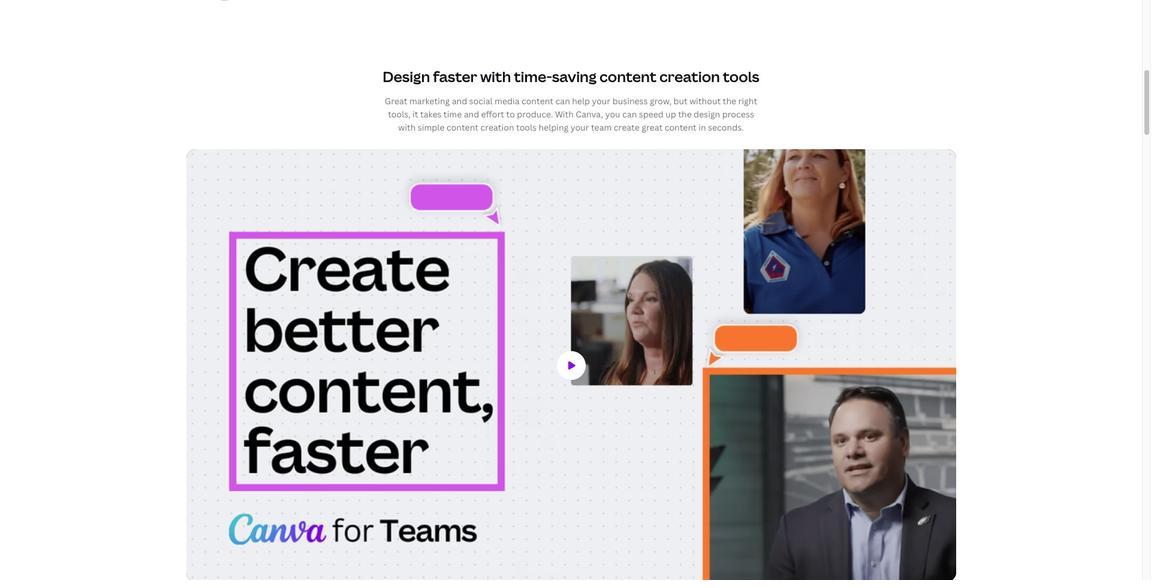 Task type: locate. For each thing, give the bounding box(es) containing it.
your
[[592, 95, 610, 106], [571, 122, 589, 133]]

1 horizontal spatial with
[[480, 67, 511, 87]]

faster
[[433, 67, 477, 87]]

1 horizontal spatial tools
[[723, 67, 759, 87]]

1 horizontal spatial creation
[[659, 67, 720, 87]]

0 vertical spatial with
[[480, 67, 511, 87]]

with inside great marketing and social media content can help your business grow, but without the right tools, it takes time and effort to produce. with canva, you can speed up the design process with simple content creation tools helping your team create great content in seconds.
[[398, 122, 416, 133]]

time-
[[514, 67, 552, 87]]

design
[[694, 108, 720, 120]]

to
[[506, 108, 515, 120]]

0 horizontal spatial tools
[[516, 122, 537, 133]]

0 horizontal spatial can
[[555, 95, 570, 106]]

content
[[600, 67, 657, 87], [522, 95, 553, 106], [447, 122, 478, 133], [665, 122, 697, 133]]

creation down effort on the top of the page
[[481, 122, 514, 133]]

can
[[555, 95, 570, 106], [622, 108, 637, 120]]

design
[[383, 67, 430, 87]]

0 vertical spatial your
[[592, 95, 610, 106]]

and down social
[[464, 108, 479, 120]]

content up produce.
[[522, 95, 553, 106]]

tools down produce.
[[516, 122, 537, 133]]

1 vertical spatial the
[[678, 108, 692, 120]]

seconds.
[[708, 122, 744, 133]]

1 horizontal spatial your
[[592, 95, 610, 106]]

1 vertical spatial and
[[464, 108, 479, 120]]

simple
[[418, 122, 445, 133]]

with
[[480, 67, 511, 87], [398, 122, 416, 133]]

creation
[[659, 67, 720, 87], [481, 122, 514, 133]]

0 horizontal spatial your
[[571, 122, 589, 133]]

great marketing and social media content can help your business grow, but without the right tools, it takes time and effort to produce. with canva, you can speed up the design process with simple content creation tools helping your team create great content in seconds.
[[385, 95, 757, 133]]

tools inside great marketing and social media content can help your business grow, but without the right tools, it takes time and effort to produce. with canva, you can speed up the design process with simple content creation tools helping your team create great content in seconds.
[[516, 122, 537, 133]]

0 horizontal spatial the
[[678, 108, 692, 120]]

tools up right
[[723, 67, 759, 87]]

content up "business"
[[600, 67, 657, 87]]

grow,
[[650, 95, 671, 106]]

1 vertical spatial with
[[398, 122, 416, 133]]

creation inside great marketing and social media content can help your business grow, but without the right tools, it takes time and effort to produce. with canva, you can speed up the design process with simple content creation tools helping your team create great content in seconds.
[[481, 122, 514, 133]]

1 horizontal spatial can
[[622, 108, 637, 120]]

your down canva,
[[571, 122, 589, 133]]

creation up but
[[659, 67, 720, 87]]

your up "you"
[[592, 95, 610, 106]]

0 horizontal spatial with
[[398, 122, 416, 133]]

and
[[452, 95, 467, 106], [464, 108, 479, 120]]

marketing
[[409, 95, 450, 106]]

with up media
[[480, 67, 511, 87]]

with
[[555, 108, 574, 120]]

1 horizontal spatial the
[[723, 95, 736, 106]]

content down time
[[447, 122, 478, 133]]

but
[[674, 95, 688, 106]]

the up the process
[[723, 95, 736, 106]]

the right up
[[678, 108, 692, 120]]

0 horizontal spatial creation
[[481, 122, 514, 133]]

tools
[[723, 67, 759, 87], [516, 122, 537, 133]]

saving
[[552, 67, 597, 87]]

0 vertical spatial can
[[555, 95, 570, 106]]

with down tools,
[[398, 122, 416, 133]]

1 vertical spatial creation
[[481, 122, 514, 133]]

can up "with"
[[555, 95, 570, 106]]

takes
[[420, 108, 442, 120]]

can down "business"
[[622, 108, 637, 120]]

content down up
[[665, 122, 697, 133]]

and up time
[[452, 95, 467, 106]]

the
[[723, 95, 736, 106], [678, 108, 692, 120]]

0 vertical spatial the
[[723, 95, 736, 106]]

business
[[613, 95, 648, 106]]

1 vertical spatial tools
[[516, 122, 537, 133]]



Task type: vqa. For each thing, say whether or not it's contained in the screenshot.
search field
no



Task type: describe. For each thing, give the bounding box(es) containing it.
helping
[[539, 122, 569, 133]]

team
[[591, 122, 612, 133]]

produce.
[[517, 108, 553, 120]]

canva,
[[576, 108, 603, 120]]

0 vertical spatial creation
[[659, 67, 720, 87]]

you
[[605, 108, 620, 120]]

it
[[413, 108, 418, 120]]

social
[[469, 95, 493, 106]]

speed
[[639, 108, 664, 120]]

great
[[385, 95, 407, 106]]

tools,
[[388, 108, 411, 120]]

effort
[[481, 108, 504, 120]]

right
[[738, 95, 757, 106]]

great
[[642, 122, 663, 133]]

0 vertical spatial tools
[[723, 67, 759, 87]]

media
[[495, 95, 520, 106]]

design faster with time-saving content creation tools
[[383, 67, 759, 87]]

without
[[690, 95, 721, 106]]

process
[[722, 108, 754, 120]]

help
[[572, 95, 590, 106]]

1 vertical spatial can
[[622, 108, 637, 120]]

create
[[614, 122, 640, 133]]

in
[[699, 122, 706, 133]]

time
[[444, 108, 462, 120]]

1 vertical spatial your
[[571, 122, 589, 133]]

0 vertical spatial and
[[452, 95, 467, 106]]

up
[[666, 108, 676, 120]]



